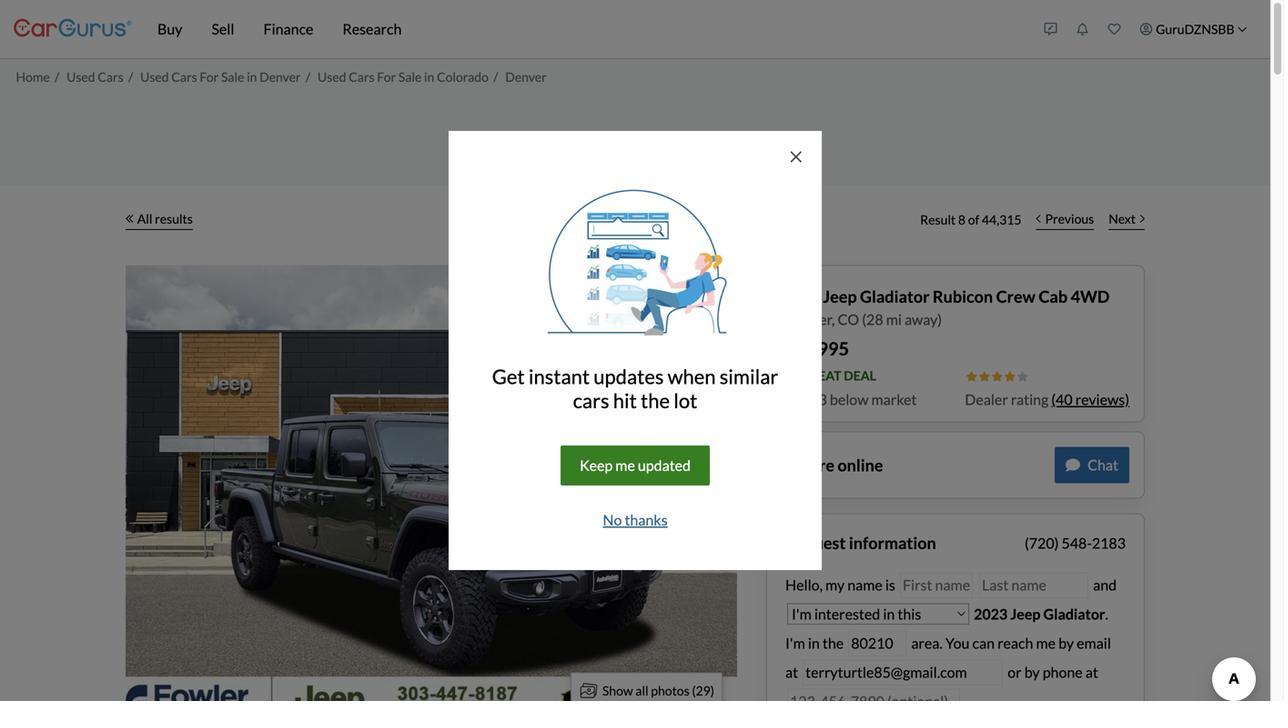 Task type: vqa. For each thing, say whether or not it's contained in the screenshot.
"."
yes



Task type: locate. For each thing, give the bounding box(es) containing it.
comment image
[[1066, 458, 1080, 473]]

(720) 548-2183
[[1025, 535, 1126, 552]]

2 sale from the left
[[398, 69, 422, 84]]

updated
[[638, 457, 691, 474]]

keep me updated
[[580, 457, 691, 474]]

me down 2023 jeep gladiator
[[1036, 635, 1056, 652]]

get
[[492, 365, 525, 389]]

1 at from the left
[[785, 664, 798, 682]]

1 used from the left
[[67, 69, 95, 84]]

0 horizontal spatial me
[[615, 457, 635, 474]]

at
[[785, 664, 798, 682], [1085, 664, 1098, 682]]

at right the phone
[[1085, 664, 1098, 682]]

can
[[972, 635, 995, 652]]

1 vertical spatial jeep
[[1010, 606, 1041, 623]]

0 horizontal spatial denver
[[260, 69, 301, 84]]

1 horizontal spatial cars
[[171, 69, 197, 84]]

0 horizontal spatial used
[[67, 69, 95, 84]]

used cars link
[[67, 69, 123, 84]]

2023 up the boulder,
[[782, 287, 820, 307]]

no thanks button
[[585, 500, 686, 540]]

show
[[602, 683, 633, 699]]

great deal $4,573 below market
[[782, 368, 917, 409]]

2023 inside 2023 jeep gladiator rubicon crew cab 4wd boulder, co (28 mi away)
[[782, 287, 820, 307]]

1 horizontal spatial at
[[1085, 664, 1098, 682]]

2023
[[782, 287, 820, 307], [974, 606, 1008, 623]]

0 horizontal spatial by
[[1024, 664, 1040, 682]]

instant
[[529, 365, 590, 389]]

0 vertical spatial by
[[1058, 635, 1074, 652]]

denver
[[260, 69, 301, 84], [505, 69, 547, 84]]

the right i'm
[[823, 635, 844, 652]]

previous link
[[1029, 200, 1101, 240]]

0 vertical spatial 2023
[[782, 287, 820, 307]]

chevron double left image
[[126, 214, 134, 223]]

phone
[[1043, 664, 1083, 682]]

548-
[[1061, 535, 1092, 552]]

email
[[1077, 635, 1111, 652]]

0 vertical spatial the
[[641, 389, 670, 413]]

rating
[[1011, 391, 1049, 409]]

1 horizontal spatial for
[[377, 69, 396, 84]]

or
[[1008, 664, 1022, 682]]

1 horizontal spatial gladiator
[[1043, 606, 1105, 623]]

great
[[801, 368, 841, 384]]

jeep down last name field
[[1010, 606, 1041, 623]]

1 cars from the left
[[98, 69, 123, 84]]

0 vertical spatial me
[[615, 457, 635, 474]]

3 cars from the left
[[349, 69, 375, 84]]

0 horizontal spatial at
[[785, 664, 798, 682]]

my
[[825, 576, 845, 594]]

at down i'm
[[785, 664, 798, 682]]

2 for from the left
[[377, 69, 396, 84]]

market
[[871, 391, 917, 409]]

1 horizontal spatial denver
[[505, 69, 547, 84]]

2023 up can
[[974, 606, 1008, 623]]

chat button
[[1055, 447, 1129, 484]]

4 / from the left
[[493, 69, 498, 84]]

by left email in the bottom of the page
[[1058, 635, 1074, 652]]

saved cars image
[[1108, 23, 1121, 35]]

hello,
[[785, 576, 823, 594]]

/ right colorado
[[493, 69, 498, 84]]

1 horizontal spatial jeep
[[1010, 606, 1041, 623]]

0 vertical spatial gladiator
[[860, 287, 930, 307]]

1 vertical spatial gladiator
[[1043, 606, 1105, 623]]

get instant updates when similar cars hit the lot dialog
[[0, 0, 1270, 702]]

the inside the . i'm in the
[[823, 635, 844, 652]]

gladiator inside 2023 jeep gladiator rubicon crew cab 4wd boulder, co (28 mi away)
[[860, 287, 930, 307]]

0 vertical spatial jeep
[[823, 287, 857, 307]]

the left lot
[[641, 389, 670, 413]]

hello, my name is
[[785, 576, 898, 594]]

cab
[[1039, 287, 1068, 307]]

menu
[[1035, 4, 1257, 55]]

sale
[[221, 69, 244, 84], [398, 69, 422, 84]]

1 horizontal spatial used
[[140, 69, 169, 84]]

0 horizontal spatial sale
[[221, 69, 244, 84]]

the inside get instant updates when similar cars hit the lot
[[641, 389, 670, 413]]

area. you can reach me by email at
[[785, 635, 1111, 682]]

cars
[[573, 389, 609, 413]]

0 horizontal spatial the
[[641, 389, 670, 413]]

keep me updated button
[[561, 446, 710, 486]]

Email address email field
[[803, 660, 1003, 686]]

1 vertical spatial 2023
[[974, 606, 1008, 623]]

/ right used cars for sale in denver link
[[306, 69, 310, 84]]

1 horizontal spatial 2023
[[974, 606, 1008, 623]]

home
[[16, 69, 50, 84]]

for
[[200, 69, 219, 84], [377, 69, 396, 84]]

/ right home link
[[55, 69, 59, 84]]

by right or
[[1024, 664, 1040, 682]]

2023 jeep gladiator rubicon crew cab 4wd boulder, co (28 mi away)
[[782, 287, 1110, 329]]

me
[[615, 457, 635, 474], [1036, 635, 1056, 652]]

1 horizontal spatial me
[[1036, 635, 1056, 652]]

close image
[[790, 148, 801, 166]]

reviews)
[[1075, 391, 1129, 409]]

information
[[849, 533, 936, 553]]

by
[[1058, 635, 1074, 652], [1024, 664, 1040, 682]]

jeep inside 2023 jeep gladiator rubicon crew cab 4wd boulder, co (28 mi away)
[[823, 287, 857, 307]]

jeep
[[823, 287, 857, 307], [1010, 606, 1041, 623]]

Phone (optional) telephone field
[[787, 689, 960, 702]]

1 vertical spatial me
[[1036, 635, 1056, 652]]

0 horizontal spatial gladiator
[[860, 287, 930, 307]]

lot
[[674, 389, 697, 413]]

dealer rating (40 reviews)
[[965, 391, 1129, 409]]

Zip code field
[[848, 631, 907, 657]]

(40
[[1051, 391, 1073, 409]]

no thanks
[[603, 512, 668, 529]]

when
[[668, 365, 716, 389]]

results
[[155, 211, 193, 227]]

chevron right image
[[1140, 214, 1145, 223]]

vehicle full photo image
[[126, 265, 737, 702]]

in
[[247, 69, 257, 84], [424, 69, 434, 84], [808, 635, 820, 652]]

1 horizontal spatial sale
[[398, 69, 422, 84]]

/ right 'used cars' link
[[128, 69, 133, 84]]

menu item
[[1130, 4, 1257, 55]]

0 horizontal spatial 2023
[[782, 287, 820, 307]]

gladiator up mi
[[860, 287, 930, 307]]

2023 for 2023 jeep gladiator
[[974, 606, 1008, 623]]

cars
[[98, 69, 123, 84], [171, 69, 197, 84], [349, 69, 375, 84]]

away)
[[905, 311, 942, 329]]

gladiator for 2023 jeep gladiator
[[1043, 606, 1105, 623]]

0 horizontal spatial cars
[[98, 69, 123, 84]]

0 horizontal spatial for
[[200, 69, 219, 84]]

/
[[55, 69, 59, 84], [128, 69, 133, 84], [306, 69, 310, 84], [493, 69, 498, 84]]

1 horizontal spatial by
[[1058, 635, 1074, 652]]

1 vertical spatial the
[[823, 635, 844, 652]]

0 horizontal spatial jeep
[[823, 287, 857, 307]]

me right keep
[[615, 457, 635, 474]]

share image
[[647, 289, 665, 307]]

1 horizontal spatial the
[[823, 635, 844, 652]]

gladiator for 2023 jeep gladiator rubicon crew cab 4wd boulder, co (28 mi away)
[[860, 287, 930, 307]]

below
[[830, 391, 869, 409]]

2 horizontal spatial cars
[[349, 69, 375, 84]]

44,315
[[982, 212, 1021, 228]]

the
[[641, 389, 670, 413], [823, 635, 844, 652]]

area.
[[911, 635, 943, 652]]

deal
[[844, 368, 876, 384]]

2 horizontal spatial in
[[808, 635, 820, 652]]

3 used from the left
[[318, 69, 346, 84]]

colorado
[[437, 69, 489, 84]]

gladiator up email in the bottom of the page
[[1043, 606, 1105, 623]]

of
[[968, 212, 979, 228]]

we are online
[[782, 455, 883, 475]]

you
[[945, 635, 970, 652]]

2 horizontal spatial used
[[318, 69, 346, 84]]

boulder,
[[782, 311, 835, 329]]

jeep up the 'co'
[[823, 287, 857, 307]]

menu bar
[[132, 0, 1035, 58]]

similar
[[720, 365, 778, 389]]



Task type: describe. For each thing, give the bounding box(es) containing it.
2 / from the left
[[128, 69, 133, 84]]

add a car review image
[[1044, 23, 1057, 35]]

get instant updates when similar cars hit the lot image
[[533, 161, 737, 365]]

rubicon
[[933, 287, 993, 307]]

1 denver from the left
[[260, 69, 301, 84]]

2 at from the left
[[1085, 664, 1098, 682]]

(29)
[[692, 683, 714, 699]]

all
[[635, 683, 648, 699]]

home link
[[16, 69, 50, 84]]

name
[[847, 576, 882, 594]]

in inside the . i'm in the
[[808, 635, 820, 652]]

.
[[1105, 606, 1108, 623]]

thanks
[[625, 512, 668, 529]]

1 horizontal spatial in
[[424, 69, 434, 84]]

request information
[[785, 533, 936, 553]]

by inside the area. you can reach me by email at
[[1058, 635, 1074, 652]]

previous
[[1045, 211, 1094, 227]]

jeep for 2023 jeep gladiator rubicon crew cab 4wd boulder, co (28 mi away)
[[823, 287, 857, 307]]

at inside the area. you can reach me by email at
[[785, 664, 798, 682]]

$47,995
[[782, 338, 849, 360]]

cargurus logo homepage link image
[[14, 3, 132, 55]]

2 cars from the left
[[171, 69, 197, 84]]

co
[[838, 311, 859, 329]]

me inside the area. you can reach me by email at
[[1036, 635, 1056, 652]]

get instant updates when similar cars hit the lot
[[492, 365, 778, 413]]

show all photos (29) link
[[570, 673, 723, 702]]

1 sale from the left
[[221, 69, 244, 84]]

hit
[[613, 389, 637, 413]]

chat
[[1088, 456, 1118, 474]]

used cars for sale in denver link
[[140, 69, 301, 84]]

all results link
[[126, 200, 193, 240]]

reach
[[997, 635, 1033, 652]]

Last name field
[[979, 573, 1088, 599]]

photos
[[651, 683, 689, 699]]

keep
[[580, 457, 613, 474]]

4wd
[[1071, 287, 1110, 307]]

2023 for 2023 jeep gladiator rubicon crew cab 4wd boulder, co (28 mi away)
[[782, 287, 820, 307]]

request
[[785, 533, 846, 553]]

1 for from the left
[[200, 69, 219, 84]]

jeep for 2023 jeep gladiator
[[1010, 606, 1041, 623]]

0 horizontal spatial in
[[247, 69, 257, 84]]

8
[[958, 212, 966, 228]]

First name field
[[900, 573, 973, 599]]

no
[[603, 512, 622, 529]]

. i'm in the
[[785, 606, 1108, 652]]

result
[[920, 212, 956, 228]]

1 / from the left
[[55, 69, 59, 84]]

used cars for sale in colorado link
[[318, 69, 489, 84]]

2023 jeep gladiator
[[974, 606, 1105, 623]]

2183
[[1092, 535, 1126, 552]]

all
[[137, 211, 152, 227]]

updates
[[594, 365, 664, 389]]

and
[[1090, 576, 1117, 594]]

me inside keep me updated button
[[615, 457, 635, 474]]

cargurus logo homepage link link
[[14, 3, 132, 55]]

(40 reviews) button
[[1051, 389, 1129, 411]]

are
[[810, 455, 834, 475]]

1 vertical spatial by
[[1024, 664, 1040, 682]]

dealer
[[965, 391, 1008, 409]]

i'm
[[785, 635, 805, 652]]

chevron left image
[[1036, 214, 1041, 223]]

all results
[[137, 211, 193, 227]]

$4,573
[[782, 391, 827, 409]]

(28
[[862, 311, 883, 329]]

get instant updates when similar cars hit the lot banner
[[449, 131, 822, 570]]

home / used cars / used cars for sale in denver / used cars for sale in colorado / denver
[[16, 69, 547, 84]]

(720)
[[1025, 535, 1059, 552]]

3 / from the left
[[306, 69, 310, 84]]

show all photos (29)
[[602, 683, 714, 699]]

is
[[885, 576, 895, 594]]

online
[[838, 455, 883, 475]]

next link
[[1101, 200, 1152, 240]]

mi
[[886, 311, 902, 329]]

we
[[782, 455, 807, 475]]

or by phone at
[[1008, 664, 1098, 682]]

next
[[1109, 211, 1136, 227]]

result 8 of 44,315
[[920, 212, 1021, 228]]

crew
[[996, 287, 1035, 307]]

2 denver from the left
[[505, 69, 547, 84]]

2 used from the left
[[140, 69, 169, 84]]



